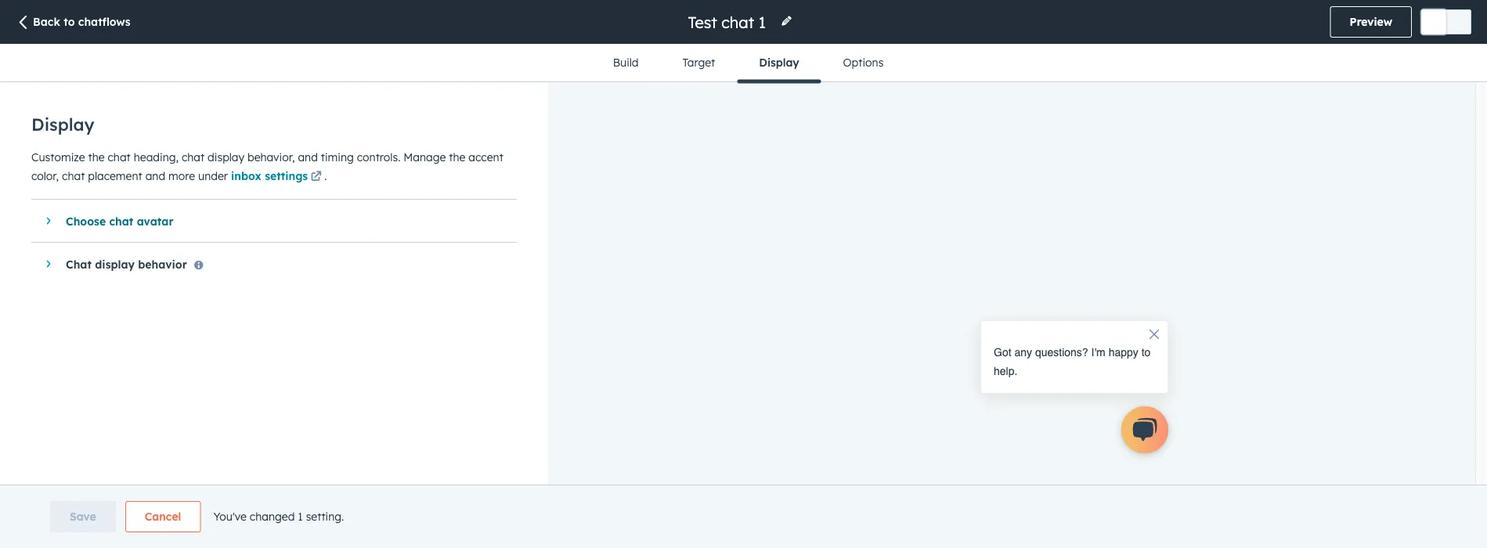 Task type: describe. For each thing, give the bounding box(es) containing it.
choose chat avatar button
[[31, 200, 501, 242]]

setting.
[[306, 510, 344, 524]]

got any questions? i'm happy to help. button
[[981, 302, 1169, 394]]

build button
[[591, 44, 661, 81]]

caret image
[[47, 216, 51, 226]]

chat inside dropdown button
[[109, 214, 133, 228]]

inbox
[[231, 169, 261, 182]]

options
[[843, 56, 884, 69]]

display inside dropdown button
[[95, 257, 135, 271]]

under
[[198, 169, 228, 182]]

back to chatflows button
[[16, 14, 131, 32]]

1
[[298, 510, 303, 524]]

chat
[[66, 257, 92, 271]]

got any questions? i'm happy to help.
[[994, 346, 1151, 378]]

display inside button
[[759, 56, 799, 69]]

chat down the customize
[[62, 169, 85, 182]]

chat display behavior button
[[31, 243, 501, 285]]

display inside customize the chat heading, chat display behavior, and timing controls. manage the accent color, chat placement and more under
[[208, 150, 244, 164]]

1 vertical spatial display
[[31, 114, 94, 135]]

target button
[[661, 44, 737, 81]]

happy
[[1109, 346, 1139, 359]]

you've
[[213, 510, 247, 524]]

save
[[70, 510, 96, 524]]

1 the from the left
[[88, 150, 105, 164]]

got
[[994, 346, 1012, 359]]

inbox settings link
[[231, 168, 324, 186]]

to inside the 'got any questions? i'm happy to help.'
[[1142, 346, 1151, 359]]

i'm
[[1091, 346, 1106, 359]]

back to chatflows
[[33, 15, 131, 29]]

chatflows
[[78, 15, 131, 29]]

timing
[[321, 150, 354, 164]]

changed
[[250, 510, 295, 524]]

questions?
[[1035, 346, 1088, 359]]

build
[[613, 56, 639, 69]]

you've changed 1 setting.
[[213, 510, 344, 524]]



Task type: vqa. For each thing, say whether or not it's contained in the screenshot.
'Preview' Button
yes



Task type: locate. For each thing, give the bounding box(es) containing it.
.
[[324, 169, 327, 182]]

1 horizontal spatial to
[[1142, 346, 1151, 359]]

0 horizontal spatial display
[[31, 114, 94, 135]]

chat display behavior
[[66, 257, 187, 271]]

cancel
[[145, 510, 181, 524]]

link opens in a new window image
[[311, 168, 322, 186]]

to
[[64, 15, 75, 29], [1142, 346, 1151, 359]]

inbox settings
[[231, 169, 308, 182]]

1 horizontal spatial display
[[759, 56, 799, 69]]

customize the chat heading, chat display behavior, and timing controls. manage the accent color, chat placement and more under
[[31, 150, 503, 182]]

0 horizontal spatial the
[[88, 150, 105, 164]]

0 horizontal spatial and
[[145, 169, 165, 182]]

display
[[759, 56, 799, 69], [31, 114, 94, 135]]

1 vertical spatial to
[[1142, 346, 1151, 359]]

behavior,
[[247, 150, 295, 164]]

placement
[[88, 169, 142, 182]]

any
[[1015, 346, 1032, 359]]

settings
[[265, 169, 308, 182]]

display up under
[[208, 150, 244, 164]]

help.
[[994, 365, 1018, 378]]

0 vertical spatial display
[[208, 150, 244, 164]]

and up link opens in a new window image
[[298, 150, 318, 164]]

0 horizontal spatial to
[[64, 15, 75, 29]]

0 vertical spatial and
[[298, 150, 318, 164]]

manage
[[404, 150, 446, 164]]

more
[[168, 169, 195, 182]]

the left the accent
[[449, 150, 466, 164]]

chat up more
[[182, 150, 205, 164]]

save button
[[50, 501, 116, 533]]

to right happy
[[1142, 346, 1151, 359]]

got any questions? i'm happy to help. status
[[994, 343, 1155, 381]]

the up placement
[[88, 150, 105, 164]]

options button
[[821, 44, 906, 81]]

navigation containing build
[[591, 44, 906, 83]]

choose
[[66, 214, 106, 228]]

None field
[[686, 11, 771, 33]]

accent
[[469, 150, 503, 164]]

display button
[[737, 44, 821, 83]]

0 vertical spatial display
[[759, 56, 799, 69]]

customize
[[31, 150, 85, 164]]

1 horizontal spatial and
[[298, 150, 318, 164]]

color,
[[31, 169, 59, 182]]

navigation
[[591, 44, 906, 83]]

welcome message status
[[965, 302, 1169, 394]]

preview
[[1350, 15, 1393, 29]]

and
[[298, 150, 318, 164], [145, 169, 165, 182]]

preview button
[[1330, 6, 1412, 38]]

1 vertical spatial display
[[95, 257, 135, 271]]

choose chat avatar
[[66, 214, 174, 228]]

the
[[88, 150, 105, 164], [449, 150, 466, 164]]

chat
[[108, 150, 131, 164], [182, 150, 205, 164], [62, 169, 85, 182], [109, 214, 133, 228]]

avatar
[[137, 214, 174, 228]]

chat left avatar
[[109, 214, 133, 228]]

1 horizontal spatial display
[[208, 150, 244, 164]]

chat up placement
[[108, 150, 131, 164]]

and down heading,
[[145, 169, 165, 182]]

display
[[208, 150, 244, 164], [95, 257, 135, 271]]

1 horizontal spatial the
[[449, 150, 466, 164]]

display right chat at left top
[[95, 257, 135, 271]]

1 vertical spatial and
[[145, 169, 165, 182]]

controls.
[[357, 150, 400, 164]]

back
[[33, 15, 60, 29]]

behavior
[[138, 257, 187, 271]]

0 vertical spatial to
[[64, 15, 75, 29]]

0 horizontal spatial display
[[95, 257, 135, 271]]

target
[[683, 56, 715, 69]]

2 the from the left
[[449, 150, 466, 164]]

link opens in a new window image
[[311, 172, 322, 182]]

to right back
[[64, 15, 75, 29]]

to inside button
[[64, 15, 75, 29]]

heading,
[[134, 150, 179, 164]]

caret image
[[47, 259, 51, 269]]

cancel button
[[125, 501, 201, 533]]



